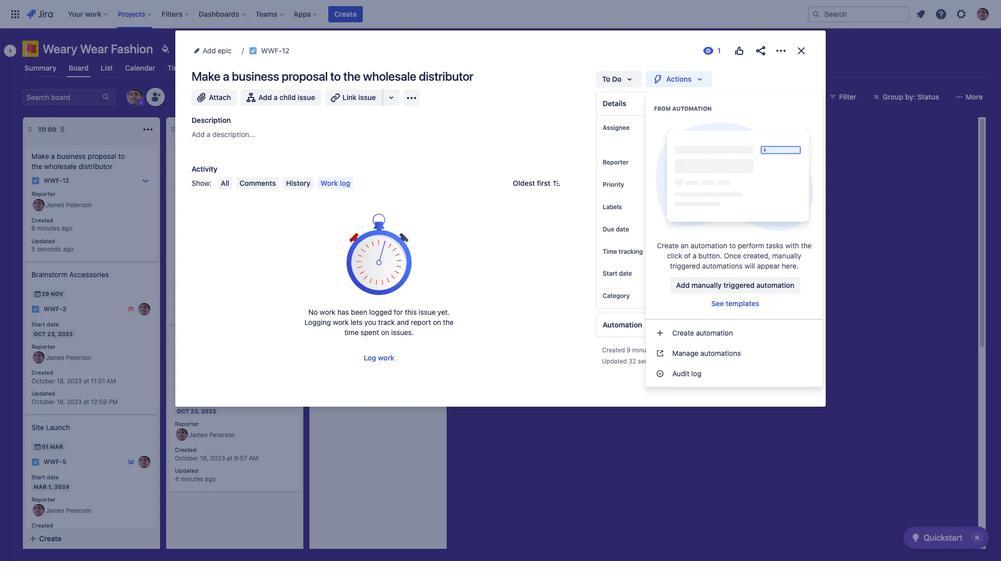 Task type: locate. For each thing, give the bounding box(es) containing it.
make inside make a business proposal to the wholesale distributor
[[32, 152, 49, 161]]

1 horizontal spatial distributor
[[419, 69, 474, 83]]

none for due date
[[685, 225, 703, 234]]

created,
[[743, 252, 770, 260]]

seconds down created 8 minutes ago at the top left of page
[[37, 246, 61, 253]]

reporter up priority
[[603, 159, 629, 166]]

audit
[[672, 370, 690, 378]]

18, for october 18, 2023 at 11:43 am
[[57, 531, 65, 538]]

do
[[612, 75, 622, 83], [48, 126, 56, 133]]

on
[[433, 318, 441, 327], [381, 328, 389, 337]]

no up logging
[[308, 308, 318, 317]]

track
[[378, 318, 395, 327]]

0 horizontal spatial mar
[[34, 484, 47, 490]]

actions image
[[775, 45, 787, 57]]

minutes inside created 9 minutes ago updated 32 seconds ago
[[632, 347, 655, 354]]

at for october 18, 2023 at 9:41 am
[[227, 288, 232, 295]]

am right 9:57
[[249, 455, 258, 463]]

at inside created october 18, 2023 at 9:41 am
[[227, 288, 232, 295]]

james up created october 18, 2023 at 9:57 am
[[189, 431, 208, 439]]

do for to do 5
[[48, 126, 56, 133]]

0 horizontal spatial automation
[[603, 321, 642, 330]]

wwf-3 link
[[44, 305, 66, 314]]

2024
[[54, 484, 69, 490]]

18, inside created october 18, 2023 at 9:41 am
[[200, 288, 208, 295]]

01 march 2024 image
[[34, 443, 42, 451], [34, 443, 42, 451]]

no work has been logged for this issue yet. logging work lets you track and report on the time spent on issues.
[[305, 308, 454, 337]]

0 vertical spatial wear
[[80, 42, 108, 56]]

weary wear fashion
[[43, 42, 153, 56]]

9:57
[[234, 455, 247, 463]]

you
[[364, 318, 376, 327]]

2023 up 'updated october 18, 2023 at 10:36 am'
[[210, 288, 225, 295]]

18, inside created october 18, 2023 at 11:43 am
[[57, 531, 65, 538]]

0 vertical spatial wwf-12
[[261, 46, 290, 55]]

updated down created october 18, 2023 at 9:41 am on the left
[[175, 301, 198, 307]]

october inside 'updated october 18, 2023 at 10:36 am'
[[175, 309, 198, 316]]

start inside make a business proposal to the wholesale distributor dialog
[[603, 270, 617, 278]]

1 vertical spatial no
[[308, 308, 318, 317]]

october up 'product'
[[175, 309, 198, 316]]

pillow
[[318, 172, 337, 181]]

Search field
[[808, 6, 910, 22]]

no inside no work has been logged for this issue yet. logging work lets you track and report on the time spent on issues.
[[308, 308, 318, 317]]

on down the yet. on the bottom of the page
[[433, 318, 441, 327]]

no time logged
[[685, 249, 736, 258]]

reporter down wwf-3 link
[[32, 343, 55, 350]]

reports link
[[306, 59, 336, 77]]

link web pages and more image
[[385, 91, 397, 104]]

updated down created october 18, 2023 at 11:43 am
[[32, 543, 55, 550]]

october inside updated october 18, 2023 at 12:59 pm
[[32, 398, 55, 406]]

automation up button.
[[691, 241, 728, 250]]

ago inside updated 5 seconds ago
[[63, 246, 74, 253]]

0 horizontal spatial distributor
[[79, 162, 113, 171]]

project settings link
[[404, 59, 461, 77]]

forms
[[208, 64, 229, 72]]

created for created 8 minutes ago
[[32, 217, 53, 223]]

task image down 'product'
[[175, 383, 183, 391]]

add people image
[[149, 91, 162, 103]]

created for created october 18, 2023 at 11:01 am
[[32, 370, 53, 376]]

james peterson image
[[127, 89, 143, 105], [33, 199, 45, 211], [33, 352, 45, 364], [282, 381, 294, 393], [176, 429, 188, 441], [33, 505, 45, 517]]

1 horizontal spatial design
[[226, 333, 249, 342]]

with inside create a new athleisure top to go along with the turtleneck pillow sweater
[[348, 162, 362, 171]]

ago up audit
[[664, 358, 675, 366]]

do inside dropdown button
[[612, 75, 622, 83]]

create inside create an automation to perform tasks with the click of a button. once created, manually triggered automations will appear here.
[[657, 241, 679, 250]]

from
[[654, 105, 671, 112]]

turtleneck
[[377, 162, 411, 171]]

0 vertical spatial wwf-12 link
[[261, 45, 290, 57]]

to inside dropdown button
[[602, 75, 610, 83]]

do up details
[[612, 75, 622, 83]]

0 horizontal spatial issue
[[298, 93, 315, 102]]

2 vertical spatial start date oct 23, 2023
[[175, 399, 216, 415]]

rule executions
[[667, 321, 712, 329]]

automation
[[672, 105, 712, 112], [603, 321, 642, 330]]

jira image
[[26, 8, 53, 20], [26, 8, 53, 20]]

0 vertical spatial minutes
[[37, 225, 60, 232]]

1 horizontal spatial wholesale
[[363, 69, 416, 83]]

ago for updated 4 minutes ago
[[205, 476, 216, 483]]

0 vertical spatial 23,
[[191, 241, 200, 247]]

11:43
[[91, 531, 106, 538]]

at
[[371, 247, 377, 255], [227, 288, 232, 295], [227, 309, 232, 316], [84, 378, 89, 385], [84, 398, 89, 406], [227, 455, 232, 463], [84, 531, 89, 538]]

to inside to do 5
[[38, 126, 46, 133]]

updated inside updated october 18, 2023 at 12:59 pm
[[32, 390, 55, 397]]

wwf-12 link
[[261, 45, 290, 57], [44, 177, 69, 185]]

minutes right 4 on the bottom of page
[[180, 476, 203, 483]]

a right of
[[693, 252, 697, 260]]

to inside button
[[709, 139, 716, 147]]

no
[[685, 249, 695, 258], [308, 308, 318, 317]]

reporter up created october 18, 2023 at 9:41 am on the left
[[175, 253, 199, 260]]

james up created 8 minutes ago at the top left of page
[[46, 201, 64, 209]]

1 horizontal spatial manually
[[772, 252, 802, 260]]

start date oct 23, 2023 for design
[[175, 231, 216, 247]]

james peterson image
[[282, 213, 294, 226], [176, 262, 188, 274], [138, 303, 150, 316], [138, 456, 150, 469]]

ago left manage
[[657, 347, 668, 354]]

1 vertical spatial triggered
[[724, 281, 755, 290]]

manually up here.
[[772, 252, 802, 260]]

automation inside create an automation to perform tasks with the click of a button. once created, manually triggered automations will appear here.
[[691, 241, 728, 250]]

task image left wwf-5 link
[[32, 458, 40, 467]]

add inside from automation "group"
[[676, 281, 690, 290]]

work for log
[[378, 354, 395, 362]]

add inside dropdown button
[[203, 46, 216, 55]]

2 vertical spatial 23,
[[191, 408, 200, 415]]

1 horizontal spatial automation
[[672, 105, 712, 112]]

seconds
[[37, 246, 61, 253], [638, 358, 662, 366]]

30 november 2023 image
[[177, 367, 185, 376], [177, 367, 185, 376]]

1 vertical spatial 12
[[62, 177, 69, 185]]

1
[[318, 268, 321, 276]]

updated down 8
[[32, 238, 55, 244]]

add inside button
[[258, 93, 272, 102]]

1 horizontal spatial no
[[685, 249, 695, 258]]

distributor inside dialog
[[419, 69, 474, 83]]

category pin to top. only you can see pinned fields. image
[[640, 292, 648, 301]]

create for create a new athleisure top to go along with the turtleneck pillow sweater
[[318, 152, 340, 161]]

logged
[[713, 249, 736, 258], [369, 308, 392, 317]]

add
[[203, 46, 216, 55], [258, 93, 272, 102], [192, 130, 205, 139], [676, 281, 690, 290]]

18, left 11:43
[[57, 531, 65, 538]]

created october 18, 2023 at 9:41 am
[[175, 280, 258, 295]]

1 vertical spatial work
[[333, 318, 349, 327]]

james peterson up created october 18, 2023 at 11:01 am
[[46, 354, 92, 362]]

1 vertical spatial time
[[344, 328, 359, 337]]

october 24, 2023 at 9:12 am
[[318, 247, 402, 255]]

am for october 18, 2023 at 11:01 am
[[107, 378, 116, 385]]

october inside created october 18, 2023 at 9:57 am
[[175, 455, 198, 463]]

menu
[[646, 91, 823, 387]]

5 for wwf-
[[62, 459, 66, 466]]

2 vertical spatial 5
[[62, 459, 66, 466]]

wholesale
[[363, 69, 416, 83], [44, 162, 77, 171]]

close image
[[795, 45, 808, 57]]

automation inside "group"
[[672, 105, 712, 112]]

0 horizontal spatial wholesale
[[44, 162, 77, 171]]

no right click
[[685, 249, 695, 258]]

created up updated october 18, 2023 at 12:59 pm in the bottom left of the page
[[32, 370, 53, 376]]

0 vertical spatial triggered
[[670, 262, 700, 270]]

work inside button
[[378, 354, 395, 362]]

october
[[318, 247, 342, 255], [175, 288, 198, 295], [175, 309, 198, 316], [32, 378, 55, 385], [32, 398, 55, 406], [175, 455, 198, 463], [32, 531, 55, 538]]

task image for wwf-3
[[32, 305, 40, 314]]

october inside created october 18, 2023 at 11:43 am
[[32, 531, 55, 538]]

0 horizontal spatial create button
[[23, 530, 160, 548]]

proposal inside make a business proposal to the wholesale distributor
[[88, 152, 116, 161]]

issue right "child"
[[298, 93, 315, 102]]

mar right 01
[[50, 444, 63, 450]]

1 vertical spatial business
[[57, 152, 86, 161]]

2 vertical spatial minutes
[[180, 476, 203, 483]]

0 vertical spatial proposal
[[282, 69, 328, 83]]

am for october 18, 2023 at 9:41 am
[[248, 288, 258, 295]]

2023 inside 'updated october 18, 2023 at 10:36 am'
[[210, 309, 225, 316]]

list link
[[99, 59, 115, 77]]

group
[[646, 319, 823, 387]]

logged inside no work has been logged for this issue yet. logging work lets you track and report on the time spent on issues.
[[369, 308, 392, 317]]

2023 up updated october 18, 2023 at 12:59 pm in the bottom left of the page
[[67, 378, 82, 385]]

automation up manage automations
[[696, 329, 733, 338]]

23, down wwf-3 link
[[47, 331, 56, 337]]

created for created october 18, 2023 at 9:57 am
[[175, 447, 197, 454]]

am for october 18, 2023 at 9:57 am
[[249, 455, 258, 463]]

minutes inside created 8 minutes ago
[[37, 225, 60, 232]]

an
[[681, 241, 689, 250]]

do for to do
[[612, 75, 622, 83]]

weary up board
[[43, 42, 77, 56]]

create inside create a new athleisure top to go along with the turtleneck pillow sweater
[[318, 152, 340, 161]]

1 horizontal spatial issue
[[358, 93, 376, 102]]

add down of
[[676, 281, 690, 290]]

site
[[32, 423, 44, 432]]

a left "child"
[[274, 93, 278, 102]]

the
[[343, 69, 361, 83], [200, 152, 210, 161], [32, 162, 42, 171], [364, 162, 375, 171], [801, 241, 812, 250], [443, 318, 454, 327]]

created october 18, 2023 at 9:57 am
[[175, 447, 258, 463]]

created inside created 9 minutes ago updated 32 seconds ago
[[602, 347, 625, 354]]

create an automation to perform tasks with the click of a button. once created, manually triggered automations will appear here.
[[657, 241, 812, 270]]

issue inside add a child issue button
[[298, 93, 315, 102]]

1 horizontal spatial wwf-12
[[261, 46, 290, 55]]

menu bar inside make a business proposal to the wholesale distributor dialog
[[216, 177, 355, 190]]

none for category
[[685, 292, 703, 301]]

0 vertical spatial seconds
[[37, 246, 61, 253]]

0 vertical spatial 12
[[282, 46, 290, 55]]

share image
[[755, 45, 767, 57]]

24 oct
[[328, 187, 350, 193]]

minute
[[323, 268, 342, 276]]

design the weary wear site
[[175, 152, 265, 161]]

1 horizontal spatial proposal
[[282, 69, 328, 83]]

october inside created october 18, 2023 at 11:01 am
[[32, 378, 55, 385]]

updated october 18, 2023 at 10:36 am
[[175, 301, 261, 316]]

james up 24,
[[332, 224, 351, 231]]

2023 inside updated october 18, 2023 at 12:59 pm
[[67, 398, 82, 406]]

business inside make a business proposal to the wholesale distributor
[[57, 152, 86, 161]]

add app image
[[405, 92, 418, 104]]

design up the activity at the left
[[175, 152, 198, 161]]

minutes inside 'updated 4 minutes ago'
[[180, 476, 203, 483]]

created for created october 18, 2023 at 9:41 am
[[175, 280, 197, 286]]

2023 inside created october 18, 2023 at 9:57 am
[[210, 455, 225, 463]]

12 up created 8 minutes ago at the top left of page
[[62, 177, 69, 185]]

wwf-12 link up issues
[[261, 45, 290, 57]]

0 horizontal spatial proposal
[[88, 152, 116, 161]]

29 february 2024 image
[[177, 200, 185, 208], [177, 200, 185, 208]]

business up add a child issue button
[[232, 69, 279, 83]]

1 vertical spatial make
[[32, 152, 49, 161]]

ago for created 9 minutes ago updated 32 seconds ago
[[657, 347, 668, 354]]

am inside 'updated october 18, 2023 at 10:36 am'
[[252, 309, 261, 316]]

5 inside updated 5 seconds ago
[[32, 246, 35, 253]]

18, for october 18, 2023 at 9:57 am
[[200, 455, 208, 463]]

do down search board text box
[[48, 126, 56, 133]]

automation up 9
[[603, 321, 642, 330]]

1 vertical spatial distributor
[[79, 162, 113, 171]]

make up the attach button
[[192, 69, 220, 83]]

reporter inside make a business proposal to the wholesale distributor dialog
[[603, 159, 629, 166]]

to do
[[602, 75, 622, 83]]

1 vertical spatial to
[[38, 126, 46, 133]]

1 horizontal spatial do
[[612, 75, 622, 83]]

at for october 18, 2023 at 9:57 am
[[227, 455, 232, 463]]

5 down 01 mar
[[62, 459, 66, 466]]

time tracking
[[603, 248, 643, 256]]

executions
[[681, 321, 712, 329]]

ago
[[62, 225, 72, 232], [63, 246, 74, 253], [344, 268, 355, 276], [657, 347, 668, 354], [664, 358, 675, 366], [205, 476, 216, 483]]

1 horizontal spatial log
[[692, 370, 702, 378]]

to for to do
[[602, 75, 610, 83]]

assignee
[[603, 124, 630, 132]]

automations down once
[[702, 262, 743, 270]]

automations down the create automation link
[[701, 349, 741, 358]]

mar left 1,
[[34, 484, 47, 490]]

0 vertical spatial work
[[320, 308, 336, 317]]

log for audit log
[[692, 370, 702, 378]]

to down search board text box
[[38, 126, 46, 133]]

make a business proposal to the wholesale distributor up link at the top left of the page
[[192, 69, 474, 83]]

1 horizontal spatial wwf-12 link
[[261, 45, 290, 57]]

ago right minute
[[344, 268, 355, 276]]

wholesale up link web pages and more icon
[[363, 69, 416, 83]]

assign to me
[[685, 139, 728, 147]]

0 horizontal spatial minutes
[[37, 225, 60, 232]]

no for time
[[685, 249, 695, 258]]

create inside group
[[672, 329, 694, 338]]

1 horizontal spatial 12
[[282, 46, 290, 55]]

triggered
[[670, 262, 700, 270], [724, 281, 755, 290]]

2 none from the top
[[685, 225, 703, 234]]

1 horizontal spatial time
[[697, 249, 711, 258]]

manually inside create an automation to perform tasks with the click of a button. once created, manually triggered automations will appear here.
[[772, 252, 802, 260]]

menu bar
[[216, 177, 355, 190]]

am inside created october 18, 2023 at 11:01 am
[[107, 378, 116, 385]]

created october 18, 2023 at 11:43 am
[[32, 523, 117, 538]]

actions button
[[646, 71, 712, 87]]

click
[[667, 252, 682, 260]]

created down 1,
[[32, 523, 53, 529]]

0 vertical spatial do
[[612, 75, 622, 83]]

to
[[602, 75, 610, 83], [38, 126, 46, 133]]

menu bar containing all
[[216, 177, 355, 190]]

site launch
[[32, 423, 70, 432]]

18, up launch
[[57, 398, 65, 406]]

with inside create an automation to perform tasks with the click of a button. once created, manually triggered automations will appear here.
[[786, 241, 799, 250]]

james
[[46, 201, 64, 209], [332, 224, 351, 231], [46, 354, 64, 362], [189, 431, 208, 439], [46, 507, 64, 515]]

4 none from the top
[[685, 292, 703, 301]]

29 november 2023 image
[[34, 290, 42, 298]]

am for october 18, 2023 at 11:43 am
[[108, 531, 117, 538]]

october up updated october 18, 2023 at 12:59 pm in the bottom left of the page
[[32, 378, 55, 385]]

0 horizontal spatial manually
[[692, 281, 722, 290]]

created inside created october 18, 2023 at 9:41 am
[[175, 280, 197, 286]]

peterson up created 8 minutes ago at the top left of page
[[66, 201, 92, 209]]

a inside button
[[274, 93, 278, 102]]

seconds inside updated 5 seconds ago
[[37, 246, 61, 253]]

2 horizontal spatial issue
[[419, 308, 436, 317]]

proposal for reporter
[[88, 152, 116, 161]]

0 vertical spatial automations
[[702, 262, 743, 270]]

18, inside updated october 18, 2023 at 12:59 pm
[[57, 398, 65, 406]]

0 vertical spatial make a business proposal to the wholesale distributor
[[192, 69, 474, 83]]

created inside created 8 minutes ago
[[32, 217, 53, 223]]

task image
[[249, 47, 257, 55], [175, 216, 183, 224]]

design left silos
[[226, 333, 249, 342]]

low image
[[141, 177, 149, 185]]

priority
[[603, 181, 624, 189]]

18, up listing
[[200, 309, 208, 316]]

wwf- inside make a business proposal to the wholesale distributor dialog
[[261, 46, 282, 55]]

go
[[318, 162, 327, 171]]

2023 left 9:57
[[210, 455, 225, 463]]

0 vertical spatial log
[[340, 179, 350, 188]]

1 vertical spatial 23,
[[47, 331, 56, 337]]

along
[[329, 162, 347, 171]]

1 horizontal spatial with
[[786, 241, 799, 250]]

created for created october 18, 2023 at 11:43 am
[[32, 523, 53, 529]]

2 horizontal spatial minutes
[[632, 347, 655, 354]]

nov
[[51, 291, 63, 297]]

18, up 'updated 4 minutes ago'
[[200, 455, 208, 463]]

logged up track
[[369, 308, 392, 317]]

assign
[[685, 139, 707, 147]]

0 horizontal spatial log
[[340, 179, 350, 188]]

at inside created october 18, 2023 at 11:43 am
[[84, 531, 89, 538]]

task image up created 8 minutes ago at the top left of page
[[32, 177, 40, 185]]

1 vertical spatial seconds
[[638, 358, 662, 366]]

a down to do 5
[[51, 152, 55, 161]]

at left 11:43
[[84, 531, 89, 538]]

1 horizontal spatial seconds
[[638, 358, 662, 366]]

1 vertical spatial do
[[48, 126, 56, 133]]

updated left 32
[[602, 358, 627, 366]]

start date
[[603, 270, 632, 278]]

wholesale down to do 5
[[44, 162, 77, 171]]

am for october 18, 2023 at 10:36 am
[[252, 309, 261, 316]]

minutes for 8
[[37, 225, 60, 232]]

12 inside make a business proposal to the wholesale distributor dialog
[[282, 46, 290, 55]]

18, inside created october 18, 2023 at 11:01 am
[[57, 378, 65, 385]]

make a business proposal to the wholesale distributor
[[192, 69, 474, 83], [32, 152, 125, 171]]

add a child issue
[[258, 93, 315, 102]]

1 horizontal spatial business
[[232, 69, 279, 83]]

0 horizontal spatial task image
[[175, 216, 183, 224]]

work up logging
[[320, 308, 336, 317]]

wwf- left copy link to issue image
[[261, 46, 282, 55]]

1 horizontal spatial create button
[[328, 6, 363, 22]]

1 vertical spatial proposal
[[88, 152, 116, 161]]

time
[[603, 248, 617, 256]]

distributor inside make a business proposal to the wholesale distributor
[[79, 162, 113, 171]]

work down 'has'
[[333, 318, 349, 327]]

minutes for 4
[[180, 476, 203, 483]]

add left "child"
[[258, 93, 272, 102]]

1 vertical spatial automation
[[603, 321, 642, 330]]

updated inside 'updated 4 minutes ago'
[[175, 468, 198, 474]]

0 horizontal spatial on
[[381, 328, 389, 337]]

5 for updated
[[32, 246, 35, 253]]

triggered inside create an automation to perform tasks with the click of a button. once created, manually triggered automations will appear here.
[[670, 262, 700, 270]]

task image for wwf-12
[[32, 177, 40, 185]]

ago inside created 8 minutes ago
[[62, 225, 72, 232]]

issue inside no work has been logged for this issue yet. logging work lets you track and report on the time spent on issues.
[[419, 308, 436, 317]]

the inside create a new athleisure top to go along with the turtleneck pillow sweater
[[364, 162, 375, 171]]

time down lets at left
[[344, 328, 359, 337]]

24 october 2023 image
[[320, 186, 328, 194], [320, 186, 328, 194]]

18, for october 18, 2023 at 9:41 am
[[200, 288, 208, 295]]

dismiss quickstart image
[[969, 530, 986, 546]]

make a business proposal to the wholesale distributor dialog
[[175, 30, 826, 407]]

0 vertical spatial automation
[[691, 241, 728, 250]]

23, up created october 18, 2023 at 9:41 am on the left
[[191, 241, 200, 247]]

0 horizontal spatial business
[[57, 152, 86, 161]]

history
[[286, 179, 311, 188]]

seconds inside created 9 minutes ago updated 32 seconds ago
[[638, 358, 662, 366]]

1 vertical spatial automation
[[757, 281, 795, 290]]

peterson up created october 18, 2023 at 11:01 am
[[66, 354, 92, 362]]

the down athleisure on the top left
[[364, 162, 375, 171]]

1 horizontal spatial make a business proposal to the wholesale distributor
[[192, 69, 474, 83]]

do inside to do 5
[[48, 126, 56, 133]]

at left 9:57
[[227, 455, 232, 463]]

log inside the work log button
[[340, 179, 350, 188]]

am inside created october 18, 2023 at 9:57 am
[[249, 455, 258, 463]]

wwf-12
[[261, 46, 290, 55], [44, 177, 69, 185]]

0 horizontal spatial triggered
[[670, 262, 700, 270]]

log inside audit log link
[[692, 370, 702, 378]]

at inside created october 18, 2023 at 9:57 am
[[227, 455, 232, 463]]

make a business proposal to the wholesale distributor for reporter
[[32, 152, 125, 171]]

created for created 9 minutes ago updated 32 seconds ago
[[602, 347, 625, 354]]

1 vertical spatial wwf-12
[[44, 177, 69, 185]]

2023 left the 12:59
[[67, 398, 82, 406]]

0 vertical spatial wholesale
[[363, 69, 416, 83]]

wholesale inside make a business proposal to the wholesale distributor dialog
[[363, 69, 416, 83]]

log for work log
[[340, 179, 350, 188]]

1 vertical spatial task image
[[175, 216, 183, 224]]

am inside created october 18, 2023 at 11:43 am
[[108, 531, 117, 538]]

make
[[192, 69, 220, 83], [32, 152, 49, 161]]

minutes right 9
[[632, 347, 655, 354]]

ago inside 'updated 4 minutes ago'
[[205, 476, 216, 483]]

at for october 18, 2023 at 12:59 pm
[[84, 398, 89, 406]]

1 vertical spatial mar
[[34, 484, 47, 490]]

task image
[[32, 177, 40, 185], [32, 305, 40, 314], [175, 383, 183, 391], [32, 458, 40, 467]]

logging
[[305, 318, 331, 327]]

1 minute ago
[[318, 268, 355, 276]]

wwf-12 up created 8 minutes ago at the top left of page
[[44, 177, 69, 185]]

peterson up 'october 24, 2023 at 9:12 am'
[[353, 224, 378, 231]]

updated up site in the left bottom of the page
[[32, 390, 55, 397]]

primary element
[[6, 0, 808, 28]]

create banner
[[0, 0, 1001, 28]]

task image for wwf-5
[[32, 458, 40, 467]]

minutes right 8
[[37, 225, 60, 232]]

make a business proposal to the wholesale distributor inside dialog
[[192, 69, 474, 83]]

2 vertical spatial automation
[[696, 329, 733, 338]]

log
[[340, 179, 350, 188], [692, 370, 702, 378]]

add for add a description...
[[192, 130, 205, 139]]

the right the tasks
[[801, 241, 812, 250]]

at inside updated october 18, 2023 at 12:59 pm
[[84, 398, 89, 406]]

business for reporter
[[57, 152, 86, 161]]

proposal inside dialog
[[282, 69, 328, 83]]

menu containing create an automation to perform tasks with the click of a button. once created, manually triggered automations will appear here.
[[646, 91, 823, 387]]

created up 8
[[32, 217, 53, 223]]

at for october 18, 2023 at 11:01 am
[[84, 378, 89, 385]]

add for add a child issue
[[258, 93, 272, 102]]

0 vertical spatial distributor
[[419, 69, 474, 83]]

has
[[338, 308, 349, 317]]

business
[[232, 69, 279, 83], [57, 152, 86, 161]]

add for add epic
[[203, 46, 216, 55]]

wwf-12 inside make a business proposal to the wholesale distributor dialog
[[261, 46, 290, 55]]

summary
[[24, 64, 56, 72]]

2023
[[201, 241, 216, 247], [354, 247, 369, 255], [210, 288, 225, 295], [210, 309, 225, 316], [58, 331, 73, 337], [67, 378, 82, 385], [67, 398, 82, 406], [201, 408, 216, 415], [210, 455, 225, 463], [67, 531, 82, 538]]

create inside primary element
[[334, 9, 357, 18]]

1 horizontal spatial wear
[[235, 152, 252, 161]]

0 horizontal spatial do
[[48, 126, 56, 133]]

0 horizontal spatial time
[[344, 328, 359, 337]]

at inside created october 18, 2023 at 11:01 am
[[84, 378, 89, 385]]

at inside 'updated october 18, 2023 at 10:36 am'
[[227, 309, 232, 316]]

on down track
[[381, 328, 389, 337]]

tab list
[[16, 59, 995, 77]]

0 vertical spatial with
[[348, 162, 362, 171]]

ago for updated 5 seconds ago
[[63, 246, 74, 253]]

automation down appear at the top
[[757, 281, 795, 290]]

0 horizontal spatial logged
[[369, 308, 392, 317]]

1 horizontal spatial mar
[[50, 444, 63, 450]]

29 november 2023 image
[[34, 290, 42, 298]]

11:01
[[91, 378, 105, 385]]

1 horizontal spatial weary
[[212, 152, 233, 161]]

created up 'updated 4 minutes ago'
[[175, 447, 197, 454]]

business inside dialog
[[232, 69, 279, 83]]

2 vertical spatial work
[[378, 354, 395, 362]]

created
[[32, 217, 53, 223], [175, 280, 197, 286], [602, 347, 625, 354], [32, 370, 53, 376], [175, 447, 197, 454], [32, 523, 53, 529]]

make a business proposal to the wholesale distributor down to do 5
[[32, 152, 125, 171]]

18, for october 18, 2023 at 10:36 am
[[200, 309, 208, 316]]

12 up issues
[[282, 46, 290, 55]]

created inside created october 18, 2023 at 11:01 am
[[32, 370, 53, 376]]

ago up updated 5 seconds ago
[[62, 225, 72, 232]]

wwf-12 link up created 8 minutes ago at the top left of page
[[44, 177, 69, 185]]

1 horizontal spatial on
[[433, 318, 441, 327]]

1 horizontal spatial minutes
[[180, 476, 203, 483]]

the down the yet. on the bottom of the page
[[443, 318, 454, 327]]

updated 4 minutes ago
[[175, 468, 216, 483]]

1 vertical spatial on
[[381, 328, 389, 337]]

calendar link
[[123, 59, 157, 77]]

0 vertical spatial manually
[[772, 252, 802, 260]]

2023 left 10:36
[[210, 309, 225, 316]]

0 vertical spatial start date oct 23, 2023
[[175, 231, 216, 247]]

3 none from the top
[[685, 270, 703, 278]]

add a description...
[[192, 130, 255, 139]]

wwf-5 link
[[44, 458, 66, 467]]

october up 'updated 4 minutes ago'
[[175, 455, 198, 463]]

issues
[[274, 64, 296, 72]]

1 vertical spatial minutes
[[632, 347, 655, 354]]



Task type: describe. For each thing, give the bounding box(es) containing it.
Search board text field
[[23, 90, 101, 104]]

proposal for description
[[282, 69, 328, 83]]

pm
[[109, 398, 118, 406]]

wholesale for description
[[363, 69, 416, 83]]

29
[[42, 291, 49, 297]]

james peterson up created 8 minutes ago at the top left of page
[[46, 201, 92, 209]]

create automation
[[672, 329, 733, 338]]

updated inside created 9 minutes ago updated 32 seconds ago
[[602, 358, 627, 366]]

peterson up created october 18, 2023 at 9:57 am
[[209, 431, 235, 439]]

add epic
[[203, 46, 232, 55]]

wwf-5
[[44, 459, 66, 466]]

product
[[175, 333, 201, 342]]

at left 9:12 at left top
[[371, 247, 377, 255]]

make a business proposal to the wholesale distributor for description
[[192, 69, 474, 83]]

none for start date
[[685, 270, 703, 278]]

0 vertical spatial mar
[[50, 444, 63, 450]]

to do 5
[[38, 125, 65, 134]]

the up the activity at the left
[[200, 152, 210, 161]]

oldest first
[[513, 179, 550, 188]]

create for create automation
[[672, 329, 694, 338]]

description...
[[212, 130, 255, 139]]

2023 inside created october 18, 2023 at 11:01 am
[[67, 378, 82, 385]]

wwf- up created 8 minutes ago at the top left of page
[[44, 177, 62, 185]]

appear
[[757, 262, 780, 270]]

12:59
[[91, 398, 107, 406]]

attach
[[209, 93, 231, 102]]

ago for created 8 minutes ago
[[62, 225, 72, 232]]

0 horizontal spatial 12
[[62, 177, 69, 185]]

timeline link
[[166, 59, 198, 77]]

2
[[225, 125, 229, 134]]

description
[[192, 116, 231, 125]]

29 nov
[[42, 291, 63, 297]]

0 vertical spatial time
[[697, 249, 711, 258]]

october for october 18, 2023 at 9:41 am
[[175, 288, 198, 295]]

start inside start date mar 1, 2024
[[32, 474, 45, 481]]

new
[[348, 152, 361, 161]]

0 horizontal spatial wwf-12
[[44, 177, 69, 185]]

link issue button
[[325, 89, 383, 106]]

search image
[[812, 10, 820, 18]]

james peterson image right highest icon
[[138, 303, 150, 316]]

to inside create a new athleisure top to go along with the turtleneck pillow sweater
[[410, 152, 417, 161]]

0 vertical spatial 5
[[60, 125, 65, 134]]

issue inside the link issue "button"
[[358, 93, 376, 102]]

fashion
[[111, 42, 153, 56]]

2023 up created october 18, 2023 at 9:41 am on the left
[[201, 241, 216, 247]]

wholesale for reporter
[[44, 162, 77, 171]]

23, for product
[[191, 408, 200, 415]]

check image
[[910, 532, 922, 544]]

details
[[603, 99, 627, 108]]

lowest image
[[127, 458, 135, 467]]

the up link at the top left of the page
[[343, 69, 361, 83]]

and
[[397, 318, 409, 327]]

reporter up created october 18, 2023 at 9:57 am
[[175, 421, 199, 427]]

work log
[[321, 179, 350, 188]]

silos
[[251, 333, 267, 342]]

a inside create a new athleisure top to go along with the turtleneck pillow sweater
[[342, 152, 346, 161]]

reporter down 1,
[[32, 496, 55, 503]]

october for october 18, 2023 at 10:36 am
[[175, 309, 198, 316]]

start date oct 23, 2023 for product
[[175, 399, 216, 415]]

manage
[[672, 349, 699, 358]]

mar inside start date mar 1, 2024
[[34, 484, 47, 490]]

minutes for 9
[[632, 347, 655, 354]]

wwf-3
[[44, 306, 66, 313]]

labels
[[603, 203, 622, 211]]

calendar
[[125, 64, 155, 72]]

to inside make a business proposal to the wholesale distributor
[[118, 152, 125, 161]]

updated 5 seconds ago
[[32, 238, 74, 253]]

in
[[181, 126, 188, 133]]

a inside make a business proposal to the wholesale distributor
[[51, 152, 55, 161]]

1 horizontal spatial logged
[[713, 249, 736, 258]]

created october 18, 2023 at 11:01 am
[[32, 370, 116, 385]]

time inside no work has been logged for this issue yet. logging work lets you track and report on the time spent on issues.
[[344, 328, 359, 337]]

october for october 18, 2023 at 12:59 pm
[[32, 398, 55, 406]]

a inside create an automation to perform tasks with the click of a button. once created, manually triggered automations will appear here.
[[693, 252, 697, 260]]

create for create an automation to perform tasks with the click of a button. once created, manually triggered automations will appear here.
[[657, 241, 679, 250]]

distributor for description
[[419, 69, 474, 83]]

board
[[69, 63, 89, 72]]

at for october 18, 2023 at 10:36 am
[[227, 309, 232, 316]]

james peterson image right lowest icon
[[138, 456, 150, 469]]

vote options: no one has voted for this issue yet. image
[[733, 45, 746, 57]]

in progress 2
[[181, 125, 229, 134]]

2023 down 3
[[58, 331, 73, 337]]

a up attach
[[223, 69, 229, 83]]

time tracking pin to top. only you can see pinned fields. image
[[645, 248, 653, 256]]

0 vertical spatial on
[[433, 318, 441, 327]]

wwf- down 01 mar
[[44, 459, 62, 466]]

link
[[343, 93, 357, 102]]

issues.
[[391, 328, 414, 337]]

distributor for reporter
[[79, 162, 113, 171]]

create automation link
[[646, 323, 823, 344]]

work for no
[[320, 308, 336, 317]]

at for october 18, 2023 at 11:43 am
[[84, 531, 89, 538]]

pages link
[[240, 59, 264, 77]]

templates
[[726, 299, 760, 308]]

9:12
[[378, 247, 390, 255]]

james peterson up created october 18, 2023 at 9:57 am
[[189, 431, 235, 439]]

group containing create automation
[[646, 319, 823, 387]]

rule
[[667, 321, 679, 329]]

create button inside primary element
[[328, 6, 363, 22]]

quickstart
[[924, 534, 963, 543]]

of
[[684, 252, 691, 260]]

0 vertical spatial weary
[[43, 42, 77, 56]]

audit log
[[672, 370, 702, 378]]

2023 inside created october 18, 2023 at 11:43 am
[[67, 531, 82, 538]]

create a new athleisure top to go along with the turtleneck pillow sweater
[[318, 152, 417, 181]]

business for description
[[232, 69, 279, 83]]

october for october 18, 2023 at 9:57 am
[[175, 455, 198, 463]]

quickstart button
[[904, 527, 989, 549]]

18, for october 18, 2023 at 11:01 am
[[57, 378, 65, 385]]

due date
[[603, 226, 629, 233]]

1 vertical spatial design
[[226, 333, 249, 342]]

priority pin to top. only you can see pinned fields. image
[[626, 181, 635, 189]]

all
[[221, 179, 229, 188]]

updated for october 18, 2023 at 10:36 am
[[175, 301, 198, 307]]

updated october 18, 2023 at 12:59 pm
[[32, 390, 118, 406]]

october left 24,
[[318, 247, 342, 255]]

1 vertical spatial weary
[[212, 152, 233, 161]]

created 9 minutes ago updated 32 seconds ago
[[602, 347, 675, 366]]

activity
[[192, 165, 217, 173]]

1 vertical spatial wwf-12 link
[[44, 177, 69, 185]]

reporter up created 8 minutes ago at the top left of page
[[32, 191, 55, 197]]

0 horizontal spatial wear
[[80, 42, 108, 56]]

james peterson up created october 18, 2023 at 11:43 am
[[46, 507, 92, 515]]

a down description
[[207, 130, 211, 139]]

automations inside create an automation to perform tasks with the click of a button. once created, manually triggered automations will appear here.
[[702, 262, 743, 270]]

add for add manually triggered automation
[[676, 281, 690, 290]]

work
[[321, 179, 338, 188]]

once
[[724, 252, 741, 260]]

james peterson up 'october 24, 2023 at 9:12 am'
[[332, 224, 378, 231]]

been
[[351, 308, 367, 317]]

am right 9:12 at left top
[[392, 247, 402, 255]]

copy link to issue image
[[287, 46, 296, 54]]

forms link
[[206, 59, 231, 77]]

sweater
[[339, 172, 366, 181]]

no for work
[[308, 308, 318, 317]]

2023 right 24,
[[354, 247, 369, 255]]

james peterson image down history button
[[282, 213, 294, 226]]

2023 inside created october 18, 2023 at 9:41 am
[[210, 288, 225, 295]]

add manually triggered automation link
[[670, 278, 801, 294]]

automation element
[[596, 313, 816, 338]]

settings
[[432, 64, 459, 72]]

automation inside make a business proposal to the wholesale distributor dialog
[[603, 321, 642, 330]]

lets
[[351, 318, 363, 327]]

wwf- down 29 nov
[[44, 306, 62, 313]]

tasks
[[766, 241, 784, 250]]

start date pin to top. only you can see pinned fields. image
[[642, 270, 650, 278]]

newest first image
[[553, 179, 561, 188]]

0 vertical spatial design
[[175, 152, 198, 161]]

1 horizontal spatial task image
[[249, 47, 257, 55]]

18, for october 18, 2023 at 12:59 pm
[[57, 398, 65, 406]]

add manually triggered automation
[[676, 281, 795, 290]]

athleisure
[[363, 152, 395, 161]]

1 vertical spatial automations
[[701, 349, 741, 358]]

james down 1,
[[46, 507, 64, 515]]

from automation
[[654, 105, 712, 112]]

to inside create an automation to perform tasks with the click of a button. once created, manually triggered automations will appear here.
[[730, 241, 736, 250]]

james peterson image up created october 18, 2023 at 9:41 am on the left
[[176, 262, 188, 274]]

james up created october 18, 2023 at 11:01 am
[[46, 354, 64, 362]]

the inside create an automation to perform tasks with the click of a button. once created, manually triggered automations will appear here.
[[801, 241, 812, 250]]

23, for design
[[191, 241, 200, 247]]

button.
[[699, 252, 722, 260]]

1,
[[48, 484, 53, 490]]

report
[[411, 318, 431, 327]]

make for description
[[192, 69, 220, 83]]

me
[[718, 139, 728, 147]]

1 vertical spatial start date oct 23, 2023
[[32, 321, 73, 337]]

3
[[62, 306, 66, 313]]

first
[[537, 179, 550, 188]]

top
[[397, 152, 408, 161]]

from automation group
[[646, 95, 823, 316]]

date inside start date mar 1, 2024
[[47, 474, 59, 481]]

log
[[364, 354, 376, 362]]

01 mar
[[42, 444, 63, 450]]

updated for 5 seconds ago
[[32, 238, 55, 244]]

wwf-12 link inside make a business proposal to the wholesale distributor dialog
[[261, 45, 290, 57]]

pages
[[242, 64, 262, 72]]

peterson up created october 18, 2023 at 11:43 am
[[66, 507, 92, 515]]

unassigned
[[704, 124, 742, 132]]

make for reporter
[[32, 152, 49, 161]]

the inside make a business proposal to the wholesale distributor
[[32, 162, 42, 171]]

see templates link
[[705, 296, 766, 312]]

1 none from the top
[[685, 203, 703, 211]]

updated for 4 minutes ago
[[175, 468, 198, 474]]

9:41
[[234, 288, 247, 295]]

to for to do 5
[[38, 126, 46, 133]]

october for october 18, 2023 at 11:43 am
[[32, 531, 55, 538]]

highest image
[[127, 305, 135, 314]]

october for october 18, 2023 at 11:01 am
[[32, 378, 55, 385]]

the inside no work has been logged for this issue yet. logging work lets you track and report on the time spent on issues.
[[443, 318, 454, 327]]

tab list containing board
[[16, 59, 995, 77]]

2023 up created october 18, 2023 at 9:57 am
[[201, 408, 216, 415]]

accessories
[[69, 270, 109, 279]]

due date pin to top. only you can see pinned fields. image
[[631, 226, 639, 234]]

updated for october 18, 2023 at 12:59 pm
[[32, 390, 55, 397]]



Task type: vqa. For each thing, say whether or not it's contained in the screenshot.
'Your profile and preferences' Icon
no



